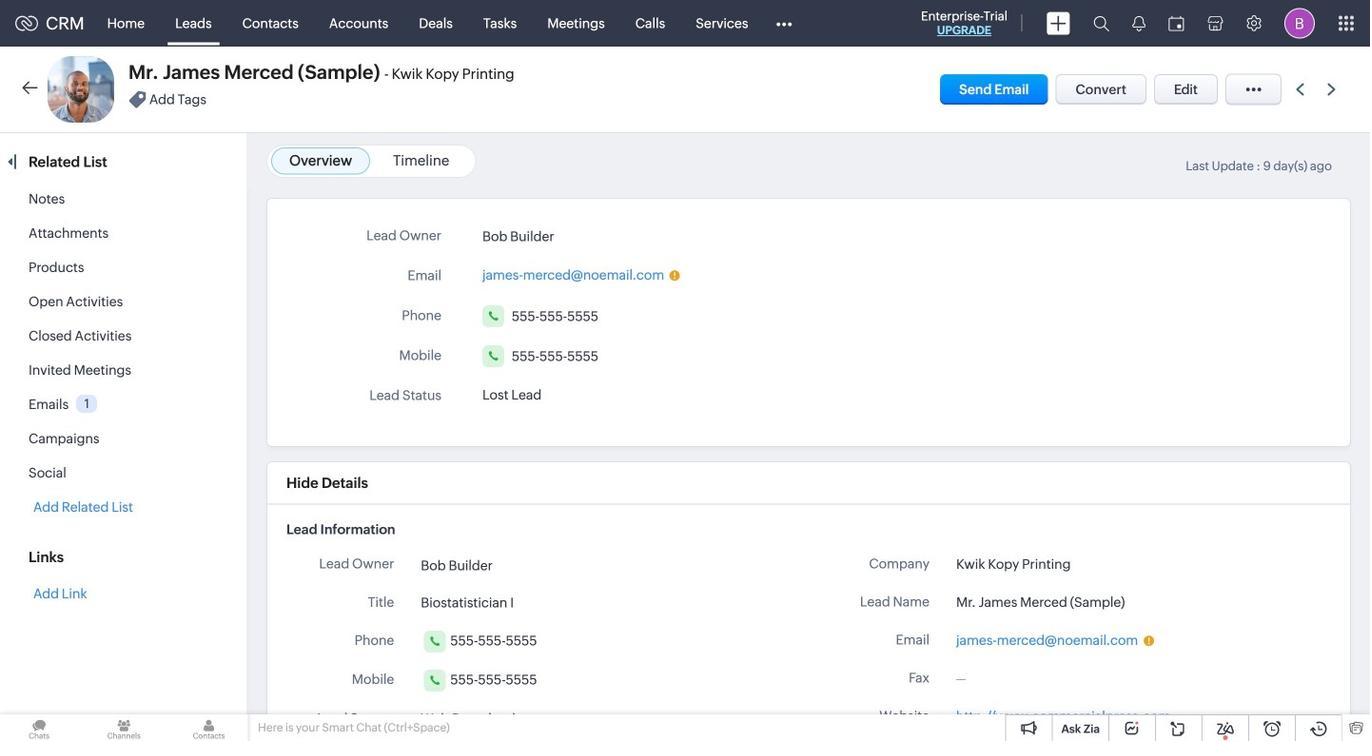 Task type: describe. For each thing, give the bounding box(es) containing it.
Other Modules field
[[764, 8, 805, 39]]

contacts image
[[170, 715, 248, 742]]

search element
[[1082, 0, 1121, 47]]

logo image
[[15, 16, 38, 31]]

channels image
[[85, 715, 163, 742]]

signals image
[[1133, 15, 1146, 31]]

chats image
[[0, 715, 78, 742]]

profile element
[[1274, 0, 1327, 46]]

signals element
[[1121, 0, 1158, 47]]

create menu image
[[1047, 12, 1071, 35]]



Task type: vqa. For each thing, say whether or not it's contained in the screenshot.
Other Modules field
yes



Task type: locate. For each thing, give the bounding box(es) containing it.
create menu element
[[1036, 0, 1082, 46]]

profile image
[[1285, 8, 1316, 39]]

next record image
[[1328, 83, 1340, 96]]

previous record image
[[1296, 83, 1305, 96]]

search image
[[1094, 15, 1110, 31]]

calendar image
[[1169, 16, 1185, 31]]



